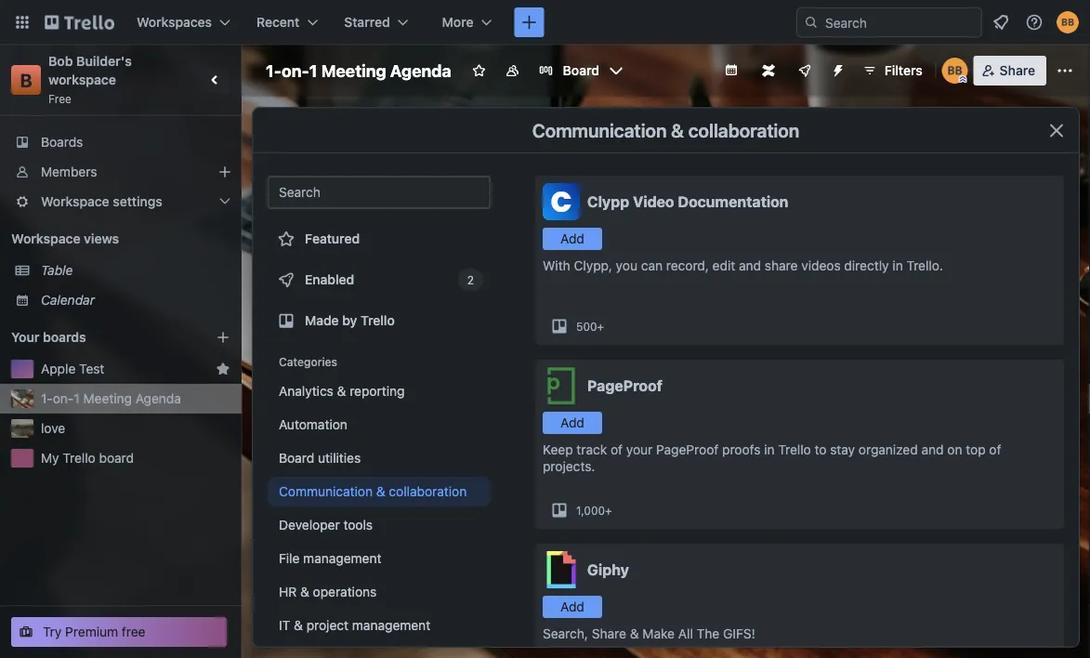 Task type: locate. For each thing, give the bounding box(es) containing it.
workspace for workspace settings
[[41, 194, 109, 209]]

+ down clypp,
[[598, 320, 605, 333]]

0 vertical spatial 1-
[[266, 60, 282, 80]]

trello.
[[907, 258, 944, 273]]

add for pageproof
[[561, 415, 585, 431]]

1 horizontal spatial on-
[[282, 60, 309, 80]]

& right hr
[[300, 585, 310, 600]]

communication up developer tools
[[279, 484, 373, 499]]

& inside "analytics & reporting" link
[[337, 384, 346, 399]]

collaboration down calendar power-up icon
[[689, 119, 800, 141]]

more button
[[431, 7, 504, 37]]

share
[[1000, 63, 1036, 78], [592, 626, 627, 642]]

on- down apple
[[53, 391, 74, 406]]

1 vertical spatial communication & collaboration
[[279, 484, 467, 499]]

& down the board utilities link
[[377, 484, 386, 499]]

meeting down "test"
[[83, 391, 132, 406]]

1 vertical spatial add
[[561, 415, 585, 431]]

1-on-1 meeting agenda
[[266, 60, 452, 80], [41, 391, 181, 406]]

& inside the it & project management link
[[294, 618, 303, 633]]

1 vertical spatial workspace
[[11, 231, 81, 246]]

board for board
[[563, 63, 600, 78]]

add button up keep
[[543, 412, 603, 434]]

1 down recent dropdown button
[[309, 60, 318, 80]]

1 horizontal spatial communication
[[533, 119, 667, 141]]

1 vertical spatial 1-
[[41, 391, 53, 406]]

add button
[[543, 228, 603, 250], [543, 412, 603, 434], [543, 596, 603, 618]]

0 horizontal spatial and
[[739, 258, 762, 273]]

0 horizontal spatial board
[[279, 451, 315, 466]]

0 horizontal spatial communication & collaboration
[[279, 484, 467, 499]]

0 vertical spatial 1
[[309, 60, 318, 80]]

1 down apple test
[[74, 391, 80, 406]]

0 horizontal spatial 1
[[74, 391, 80, 406]]

clypp
[[588, 193, 630, 211]]

workspace for workspace views
[[11, 231, 81, 246]]

workspace
[[41, 194, 109, 209], [11, 231, 81, 246]]

add up keep
[[561, 415, 585, 431]]

0 vertical spatial +
[[598, 320, 605, 333]]

1 vertical spatial board
[[279, 451, 315, 466]]

workspace settings button
[[0, 187, 242, 217]]

operations
[[313, 585, 377, 600]]

1 horizontal spatial 1-
[[266, 60, 282, 80]]

directly
[[845, 258, 890, 273]]

1-on-1 meeting agenda down apple test link
[[41, 391, 181, 406]]

collaboration down the board utilities link
[[389, 484, 467, 499]]

500 +
[[577, 320, 605, 333]]

board
[[563, 63, 600, 78], [279, 451, 315, 466]]

trello
[[361, 313, 395, 328], [779, 442, 812, 458], [63, 451, 96, 466]]

1- down recent
[[266, 60, 282, 80]]

giphy
[[588, 561, 630, 579]]

1 horizontal spatial trello
[[361, 313, 395, 328]]

& up clypp video documentation
[[672, 119, 685, 141]]

2 add from the top
[[561, 415, 585, 431]]

share inside button
[[1000, 63, 1036, 78]]

keep
[[543, 442, 573, 458]]

developer tools
[[279, 518, 373, 533]]

1 vertical spatial add button
[[543, 412, 603, 434]]

Search text field
[[268, 176, 491, 209]]

0 horizontal spatial on-
[[53, 391, 74, 406]]

your boards
[[11, 330, 86, 345]]

with
[[543, 258, 571, 273]]

0 horizontal spatial 1-
[[41, 391, 53, 406]]

this member is an admin of this board. image
[[960, 75, 968, 84]]

file management
[[279, 551, 382, 566]]

trello right by
[[361, 313, 395, 328]]

1 add button from the top
[[543, 228, 603, 250]]

0 vertical spatial meeting
[[321, 60, 387, 80]]

add up search,
[[561, 599, 585, 615]]

make
[[643, 626, 675, 642]]

workspace inside dropdown button
[[41, 194, 109, 209]]

0 vertical spatial workspace
[[41, 194, 109, 209]]

utilities
[[318, 451, 361, 466]]

& inside 'hr & operations' link
[[300, 585, 310, 600]]

add button up with
[[543, 228, 603, 250]]

pageproof
[[588, 377, 663, 395], [657, 442, 719, 458]]

1 add from the top
[[561, 231, 585, 246]]

0 vertical spatial and
[[739, 258, 762, 273]]

share left show menu icon at the top
[[1000, 63, 1036, 78]]

communication & collaboration
[[533, 119, 800, 141], [279, 484, 467, 499]]

add up with
[[561, 231, 585, 246]]

calendar power-up image
[[724, 62, 739, 77]]

love
[[41, 421, 65, 436]]

1 of from the left
[[611, 442, 623, 458]]

add button up search,
[[543, 596, 603, 618]]

in
[[893, 258, 904, 273], [765, 442, 775, 458]]

& for 'hr & operations' link
[[300, 585, 310, 600]]

1,000 +
[[577, 504, 613, 517]]

2 vertical spatial add button
[[543, 596, 603, 618]]

bob builder (bobbuilder40) image
[[1057, 11, 1080, 33]]

tools
[[344, 518, 373, 533]]

0 horizontal spatial of
[[611, 442, 623, 458]]

1- up love
[[41, 391, 53, 406]]

0 vertical spatial on-
[[282, 60, 309, 80]]

videos
[[802, 258, 841, 273]]

enabled
[[305, 272, 355, 287]]

management
[[303, 551, 382, 566], [352, 618, 431, 633]]

settings
[[113, 194, 163, 209]]

1 vertical spatial in
[[765, 442, 775, 458]]

on- down recent dropdown button
[[282, 60, 309, 80]]

agenda left star or unstar board "icon"
[[390, 60, 452, 80]]

clypp video documentation
[[588, 193, 789, 211]]

communication & collaboration up the video
[[533, 119, 800, 141]]

0 vertical spatial board
[[563, 63, 600, 78]]

& right it
[[294, 618, 303, 633]]

made
[[305, 313, 339, 328]]

proofs
[[723, 442, 761, 458]]

meeting down starred at the left top of page
[[321, 60, 387, 80]]

0 horizontal spatial agenda
[[136, 391, 181, 406]]

my
[[41, 451, 59, 466]]

0 horizontal spatial communication
[[279, 484, 373, 499]]

3 add button from the top
[[543, 596, 603, 618]]

0 vertical spatial collaboration
[[689, 119, 800, 141]]

1 vertical spatial 1-on-1 meeting agenda
[[41, 391, 181, 406]]

add for clypp video documentation
[[561, 231, 585, 246]]

1 horizontal spatial and
[[922, 442, 945, 458]]

1 vertical spatial +
[[606, 504, 613, 517]]

&
[[672, 119, 685, 141], [337, 384, 346, 399], [377, 484, 386, 499], [300, 585, 310, 600], [294, 618, 303, 633], [630, 626, 639, 642]]

confluence icon image
[[762, 64, 775, 77]]

recent
[[257, 14, 300, 30]]

add button for giphy
[[543, 596, 603, 618]]

management up operations
[[303, 551, 382, 566]]

1 vertical spatial and
[[922, 442, 945, 458]]

1 horizontal spatial 1
[[309, 60, 318, 80]]

1 vertical spatial on-
[[53, 391, 74, 406]]

1 horizontal spatial agenda
[[390, 60, 452, 80]]

1 vertical spatial 1
[[74, 391, 80, 406]]

all
[[679, 626, 694, 642]]

reporting
[[350, 384, 405, 399]]

1 horizontal spatial 1-on-1 meeting agenda
[[266, 60, 452, 80]]

1 vertical spatial share
[[592, 626, 627, 642]]

+ up giphy
[[606, 504, 613, 517]]

board
[[99, 451, 134, 466]]

boards link
[[0, 127, 242, 157]]

2
[[468, 273, 474, 286]]

1 inside "link"
[[74, 391, 80, 406]]

made by trello
[[305, 313, 395, 328]]

free
[[122, 625, 146, 640]]

0 horizontal spatial meeting
[[83, 391, 132, 406]]

add button for clypp video documentation
[[543, 228, 603, 250]]

on
[[948, 442, 963, 458]]

of right the 'top'
[[990, 442, 1002, 458]]

0 vertical spatial pageproof
[[588, 377, 663, 395]]

0 vertical spatial management
[[303, 551, 382, 566]]

1 horizontal spatial communication & collaboration
[[533, 119, 800, 141]]

board inside the board utilities link
[[279, 451, 315, 466]]

0 horizontal spatial +
[[598, 320, 605, 333]]

0 horizontal spatial share
[[592, 626, 627, 642]]

hr
[[279, 585, 297, 600]]

1 vertical spatial agenda
[[136, 391, 181, 406]]

calendar
[[41, 293, 95, 308]]

workspace down members
[[41, 194, 109, 209]]

power ups image
[[798, 63, 813, 78]]

& right analytics
[[337, 384, 346, 399]]

can
[[642, 258, 663, 273]]

0 horizontal spatial 1-on-1 meeting agenda
[[41, 391, 181, 406]]

board down automation
[[279, 451, 315, 466]]

of left your
[[611, 442, 623, 458]]

1 vertical spatial meeting
[[83, 391, 132, 406]]

0 vertical spatial agenda
[[390, 60, 452, 80]]

and right edit
[[739, 258, 762, 273]]

share right search,
[[592, 626, 627, 642]]

0 vertical spatial communication & collaboration
[[533, 119, 800, 141]]

0 vertical spatial communication
[[533, 119, 667, 141]]

1 horizontal spatial in
[[893, 258, 904, 273]]

share
[[765, 258, 798, 273]]

0 vertical spatial 1-on-1 meeting agenda
[[266, 60, 452, 80]]

1-on-1 meeting agenda down starred at the left top of page
[[266, 60, 452, 80]]

communication & collaboration down the board utilities link
[[279, 484, 467, 499]]

your
[[11, 330, 40, 345]]

3 add from the top
[[561, 599, 585, 615]]

of
[[611, 442, 623, 458], [990, 442, 1002, 458]]

file management link
[[268, 544, 491, 574]]

apple test
[[41, 361, 104, 377]]

agenda up love link
[[136, 391, 181, 406]]

workspaces button
[[126, 7, 242, 37]]

1 horizontal spatial share
[[1000, 63, 1036, 78]]

2 horizontal spatial trello
[[779, 442, 812, 458]]

workspace up the 'table'
[[11, 231, 81, 246]]

2 add button from the top
[[543, 412, 603, 434]]

1 vertical spatial management
[[352, 618, 431, 633]]

& inside "communication & collaboration" link
[[377, 484, 386, 499]]

clypp,
[[574, 258, 613, 273]]

0 horizontal spatial in
[[765, 442, 775, 458]]

star or unstar board image
[[472, 63, 487, 78]]

automation image
[[824, 56, 850, 82]]

communication down board button at the top
[[533, 119, 667, 141]]

communication
[[533, 119, 667, 141], [279, 484, 373, 499]]

trello right my
[[63, 451, 96, 466]]

0 vertical spatial add
[[561, 231, 585, 246]]

board down primary element
[[563, 63, 600, 78]]

bob
[[48, 53, 73, 69]]

1 vertical spatial collaboration
[[389, 484, 467, 499]]

bob builder's workspace free
[[48, 53, 135, 105]]

developer
[[279, 518, 340, 533]]

agenda
[[390, 60, 452, 80], [136, 391, 181, 406]]

trello left to
[[779, 442, 812, 458]]

board inside board button
[[563, 63, 600, 78]]

1 horizontal spatial meeting
[[321, 60, 387, 80]]

apple test link
[[41, 360, 208, 379]]

1,000
[[577, 504, 606, 517]]

0 horizontal spatial collaboration
[[389, 484, 467, 499]]

members link
[[0, 157, 242, 187]]

pageproof up your
[[588, 377, 663, 395]]

0 vertical spatial share
[[1000, 63, 1036, 78]]

1 vertical spatial pageproof
[[657, 442, 719, 458]]

management inside file management link
[[303, 551, 382, 566]]

and
[[739, 258, 762, 273], [922, 442, 945, 458]]

your boards with 4 items element
[[11, 326, 188, 349]]

1 vertical spatial communication
[[279, 484, 373, 499]]

0 vertical spatial add button
[[543, 228, 603, 250]]

in right proofs
[[765, 442, 775, 458]]

management down 'hr & operations' link
[[352, 618, 431, 633]]

2 vertical spatial add
[[561, 599, 585, 615]]

and left on
[[922, 442, 945, 458]]

in left trello.
[[893, 258, 904, 273]]

collaboration
[[689, 119, 800, 141], [389, 484, 467, 499]]

1 horizontal spatial of
[[990, 442, 1002, 458]]

hr & operations
[[279, 585, 377, 600]]

1 horizontal spatial board
[[563, 63, 600, 78]]

1 horizontal spatial +
[[606, 504, 613, 517]]

pageproof right your
[[657, 442, 719, 458]]



Task type: vqa. For each thing, say whether or not it's contained in the screenshot.
the color
no



Task type: describe. For each thing, give the bounding box(es) containing it.
add for giphy
[[561, 599, 585, 615]]

primary element
[[0, 0, 1091, 45]]

my trello board
[[41, 451, 134, 466]]

on- inside text field
[[282, 60, 309, 80]]

search,
[[543, 626, 589, 642]]

it & project management
[[279, 618, 431, 633]]

test
[[79, 361, 104, 377]]

workspace
[[48, 72, 116, 87]]

video
[[633, 193, 675, 211]]

more
[[442, 14, 474, 30]]

+ for pageproof
[[606, 504, 613, 517]]

your
[[627, 442, 653, 458]]

communication & collaboration link
[[268, 477, 491, 507]]

0 horizontal spatial trello
[[63, 451, 96, 466]]

table
[[41, 263, 73, 278]]

hr & operations link
[[268, 578, 491, 607]]

0 notifications image
[[991, 11, 1013, 33]]

show menu image
[[1057, 61, 1075, 80]]

try premium free
[[43, 625, 146, 640]]

add board image
[[216, 330, 231, 345]]

0 vertical spatial in
[[893, 258, 904, 273]]

meeting inside "link"
[[83, 391, 132, 406]]

automation link
[[268, 410, 491, 440]]

share button
[[974, 56, 1047, 86]]

1-on-1 meeting agenda inside "link"
[[41, 391, 181, 406]]

board button
[[532, 56, 631, 86]]

analytics
[[279, 384, 334, 399]]

featured link
[[268, 220, 491, 258]]

organized
[[859, 442, 919, 458]]

1- inside text field
[[266, 60, 282, 80]]

it & project management link
[[268, 611, 491, 641]]

the
[[697, 626, 720, 642]]

to
[[815, 442, 827, 458]]

b
[[20, 69, 32, 91]]

& left make
[[630, 626, 639, 642]]

top
[[967, 442, 986, 458]]

search, share & make all the gifs!
[[543, 626, 756, 642]]

analytics & reporting link
[[268, 377, 491, 406]]

1- inside "link"
[[41, 391, 53, 406]]

stay
[[831, 442, 856, 458]]

trello inside 'keep track of your pageproof proofs in trello to stay organized and on top of projects.'
[[779, 442, 812, 458]]

table link
[[41, 261, 231, 280]]

b link
[[11, 65, 41, 95]]

1 horizontal spatial collaboration
[[689, 119, 800, 141]]

pageproof inside 'keep track of your pageproof proofs in trello to stay organized and on top of projects.'
[[657, 442, 719, 458]]

workspaces
[[137, 14, 212, 30]]

bob builder's workspace link
[[48, 53, 135, 87]]

starred icon image
[[216, 362, 231, 377]]

boards
[[41, 134, 83, 150]]

in inside 'keep track of your pageproof proofs in trello to stay organized and on top of projects.'
[[765, 442, 775, 458]]

analytics & reporting
[[279, 384, 405, 399]]

& for "analytics & reporting" link
[[337, 384, 346, 399]]

starred button
[[333, 7, 420, 37]]

keep track of your pageproof proofs in trello to stay organized and on top of projects.
[[543, 442, 1002, 474]]

Board name text field
[[257, 56, 461, 86]]

management inside the it & project management link
[[352, 618, 431, 633]]

1 inside text field
[[309, 60, 318, 80]]

members
[[41, 164, 97, 180]]

you
[[616, 258, 638, 273]]

it
[[279, 618, 290, 633]]

agenda inside 1-on-1 meeting agenda text field
[[390, 60, 452, 80]]

board for board utilities
[[279, 451, 315, 466]]

workspace views
[[11, 231, 119, 246]]

categories
[[279, 355, 338, 368]]

+ for clypp video documentation
[[598, 320, 605, 333]]

free
[[48, 92, 72, 105]]

projects.
[[543, 459, 596, 474]]

with clypp, you can record, edit and share videos directly in trello.
[[543, 258, 944, 273]]

featured
[[305, 231, 360, 246]]

premium
[[65, 625, 118, 640]]

record,
[[667, 258, 710, 273]]

board utilities link
[[268, 444, 491, 473]]

Search field
[[819, 8, 982, 36]]

board utilities
[[279, 451, 361, 466]]

calendar link
[[41, 291, 231, 310]]

and inside 'keep track of your pageproof proofs in trello to stay organized and on top of projects.'
[[922, 442, 945, 458]]

switch to… image
[[13, 13, 32, 32]]

try
[[43, 625, 62, 640]]

apple
[[41, 361, 76, 377]]

1-on-1 meeting agenda inside text field
[[266, 60, 452, 80]]

boards
[[43, 330, 86, 345]]

meeting inside text field
[[321, 60, 387, 80]]

back to home image
[[45, 7, 114, 37]]

try premium free button
[[11, 618, 227, 647]]

search image
[[805, 15, 819, 30]]

on- inside "link"
[[53, 391, 74, 406]]

& for the it & project management link
[[294, 618, 303, 633]]

filters
[[885, 63, 923, 78]]

views
[[84, 231, 119, 246]]

open information menu image
[[1026, 13, 1044, 32]]

developer tools link
[[268, 511, 491, 540]]

made by trello link
[[268, 302, 491, 339]]

workspace visible image
[[506, 63, 521, 78]]

starred
[[344, 14, 390, 30]]

create board or workspace image
[[520, 13, 539, 32]]

builder's
[[76, 53, 132, 69]]

workspace settings
[[41, 194, 163, 209]]

agenda inside 1-on-1 meeting agenda "link"
[[136, 391, 181, 406]]

2 of from the left
[[990, 442, 1002, 458]]

workspace navigation collapse icon image
[[203, 67, 229, 93]]

file
[[279, 551, 300, 566]]

gifs!
[[724, 626, 756, 642]]

project
[[307, 618, 349, 633]]

bob builder (bobbuilder40) image
[[943, 58, 969, 84]]

add button for pageproof
[[543, 412, 603, 434]]

my trello board link
[[41, 449, 231, 468]]

track
[[577, 442, 608, 458]]

& for "communication & collaboration" link
[[377, 484, 386, 499]]

communication & collaboration inside "communication & collaboration" link
[[279, 484, 467, 499]]

recent button
[[246, 7, 330, 37]]



